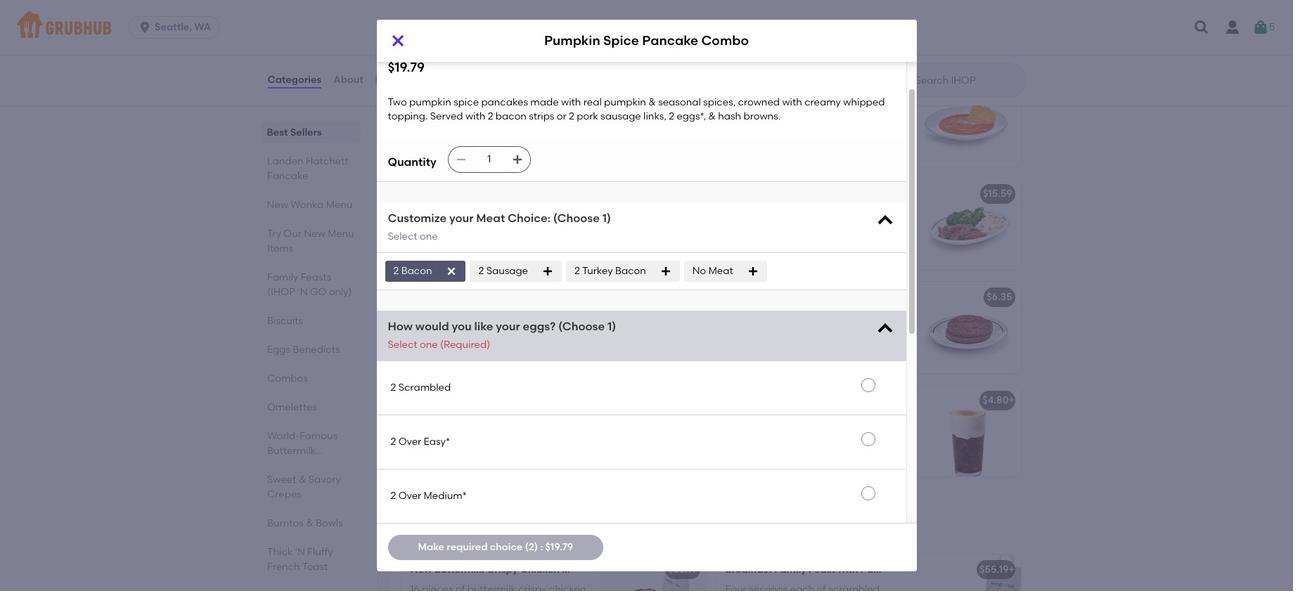 Task type: vqa. For each thing, say whether or not it's contained in the screenshot.
the leftmost only)
yes



Task type: describe. For each thing, give the bounding box(es) containing it.
chicken for strips
[[515, 85, 554, 97]]

0 horizontal spatial pumpkin
[[544, 33, 600, 49]]

svg image down "sharp"
[[446, 266, 458, 277]]

'n up the available
[[552, 507, 568, 524]]

decadent
[[757, 119, 804, 131]]

plant-
[[495, 291, 525, 303]]

creamy inside 16 pieces of buttermilk crispy chicken breast strips, served with a side salad, a basket of french fries, and creamy sharp cheddar mac & cheese.  serves 4.
[[410, 251, 447, 263]]

whipped
[[844, 96, 885, 108]]

eggs?
[[523, 320, 556, 334]]

customize your meat choice: (choose 1) select one
[[388, 212, 611, 243]]

gravy.
[[749, 222, 778, 234]]

only) for family feasts (ihop 'n go only) available for ihop 'n go only. not available for dine-in.
[[600, 507, 637, 524]]

1 for from the left
[[439, 526, 450, 536]]

tender slow-braised beef in a rich beef gravy.
[[726, 208, 886, 234]]

spices,
[[703, 96, 736, 108]]

sharp
[[449, 251, 478, 263]]

2 left the easy*
[[391, 436, 396, 448]]

power
[[602, 291, 632, 303]]

16 pieces of buttermilk crispy chicken breast strips, served with a side salad, a basket of french fries, and creamy sharp cheddar mac & cheese.  serves 4.
[[410, 208, 586, 277]]

belgian
[[482, 1, 518, 13]]

& inside golden-brown belgian waffle topped with 4 buttermilk crispy chicken strips tossed in spicy nashville hot sauce & served with a side of ranch dressing.
[[505, 44, 513, 56]]

new impossible™ sausage patties from plants (2)
[[726, 291, 962, 303]]

2 left cheese.
[[394, 265, 399, 277]]

ihop
[[452, 526, 473, 536]]

strips
[[556, 85, 584, 97]]

make required choice (2) : $19.79
[[418, 541, 573, 553]]

patties
[[855, 291, 889, 303]]

fruit
[[517, 340, 536, 352]]

not
[[521, 526, 535, 536]]

one inside how would you like your eggs? (choose 1) select one (required)
[[420, 339, 438, 351]]

over for medium*
[[399, 490, 421, 502]]

meat inside customize your meat choice: (choose 1) select one
[[476, 212, 505, 225]]

1 vertical spatial buttermilk
[[435, 564, 485, 576]]

a inside the creamy tomato basil soup topped with a decadent four-cheese crisp.
[[748, 119, 754, 131]]

in inside five buttermilk crispy chicken strips tossed in nashville hot sauce. served with choice of dipping sauce.
[[444, 119, 453, 131]]

served inside five buttermilk crispy chicken strips tossed in nashville hot sauce. served with choice of dipping sauce.
[[552, 119, 585, 131]]

buttermilk inside five buttermilk crispy chicken strips tossed in nashville hot sauce. served with choice of dipping sauce.
[[431, 105, 480, 117]]

2 up sausages,
[[410, 311, 416, 323]]

golden-brown belgian waffle topped with 4 buttermilk crispy chicken strips tossed in spicy nashville hot sauce & served with a side of ranch dressing.
[[410, 1, 578, 70]]

new impossible™ sausage patties from plants (2) image
[[915, 282, 1021, 374]]

side inside 16 pieces of buttermilk crispy chicken breast strips, served with a side salad, a basket of french fries, and creamy sharp cheddar mac & cheese.  serves 4.
[[539, 222, 559, 234]]

chicken inside five buttermilk crispy chicken strips tossed in nashville hot sauce. served with choice of dipping sauce.
[[513, 105, 550, 117]]

0 vertical spatial sauce.
[[518, 119, 550, 131]]

chicken inside golden-brown belgian waffle topped with 4 buttermilk crispy chicken strips tossed in spicy nashville hot sauce & served with a side of ranch dressing.
[[410, 30, 447, 42]]

a up fries,
[[530, 222, 537, 234]]

svg image inside 5 button
[[1253, 19, 1269, 36]]

family right "breakfast"
[[775, 564, 807, 576]]

serves
[[449, 265, 481, 277]]

(choose inside customize your meat choice: (choose 1) select one
[[553, 212, 600, 225]]

available
[[537, 526, 575, 536]]

'n inside "thick 'n fluffy french toast"
[[295, 547, 305, 558]]

choice:
[[508, 212, 551, 225]]

1 horizontal spatial pumpkin
[[604, 96, 646, 108]]

chicken inside 16 pieces of buttermilk crispy chicken breast strips, served with a side salad, a basket of french fries, and creamy sharp cheddar mac & cheese.  serves 4.
[[549, 208, 586, 220]]

links,
[[644, 111, 667, 123]]

a inside "100% arabica iced cold brew sweetened with vanilla & topped with a pumpkin spice creamy cold foam."
[[748, 443, 754, 455]]

buttermilk inside 16 pieces of buttermilk crispy chicken breast strips, served with a side salad, a basket of french fries, and creamy sharp cheddar mac & cheese.  serves 4.
[[467, 208, 516, 220]]

savory
[[308, 474, 341, 486]]

2 up toast.
[[422, 354, 428, 366]]

of up strips,
[[456, 208, 465, 220]]

landen hatchett fancake
[[267, 155, 348, 182]]

only) for family feasts (ihop 'n go only)
[[329, 286, 352, 298]]

dipping
[[479, 133, 516, 145]]

2 horizontal spatial sausage
[[810, 291, 852, 303]]

5 button
[[1253, 15, 1275, 40]]

+ for $55.19 +
[[1009, 564, 1015, 576]]

world-
[[267, 430, 299, 442]]

dressing.
[[474, 58, 517, 70]]

feasts for family feasts (ihop 'n go only)
[[300, 271, 331, 283]]

& inside 2  impossible™ plant-based sausages, scrambled cage-free egg whites, seasonal fresh fruit & choice of 2 protein pancakes or multigrain toast.
[[538, 340, 545, 352]]

1 feast from the left
[[597, 564, 623, 576]]

crowned
[[738, 96, 780, 108]]

brew inside "100% arabica iced cold brew sweetened with vanilla & topped with a pumpkin spice creamy cold foam."
[[842, 415, 865, 427]]

1 horizontal spatial spice
[[794, 395, 822, 407]]

2 right links,
[[669, 111, 675, 123]]

svg image right no meat
[[747, 266, 759, 277]]

a down strips,
[[442, 236, 448, 248]]

cold for foam
[[824, 395, 847, 407]]

breakfast family feast with pancakes
[[726, 564, 908, 576]]

foam.
[[726, 458, 753, 470]]

1 vertical spatial pumpkin
[[750, 395, 792, 407]]

or inside two pumpkin spice pancakes made with real pumpkin & seasonal spices, crowned with creamy whipped topping. served with 2 bacon strips or 2 pork sausage links, 2 eggs*, & hash browns.
[[557, 111, 567, 123]]

1 vertical spatial nashville
[[435, 85, 479, 97]]

0 horizontal spatial sausage
[[486, 265, 528, 277]]

five
[[410, 105, 429, 117]]

seasonal inside two pumpkin spice pancakes made with real pumpkin & seasonal spices, crowned with creamy whipped topping. served with 2 bacon strips or 2 pork sausage links, 2 eggs*, & hash browns.
[[658, 96, 701, 108]]

1 horizontal spatial (2)
[[949, 291, 962, 303]]

& left bowls
[[306, 518, 313, 530]]

plants
[[916, 291, 946, 303]]

sausage
[[601, 111, 641, 123]]

five buttermilk crispy chicken strips tossed in nashville hot sauce. served with choice of dipping sauce.
[[410, 105, 585, 145]]

pieces
[[422, 208, 453, 220]]

bowls
[[315, 518, 343, 530]]

seattle, wa button
[[129, 16, 226, 39]]

about
[[334, 74, 363, 86]]

1 horizontal spatial meat
[[709, 265, 733, 277]]

crispy inside golden-brown belgian waffle topped with 4 buttermilk crispy chicken strips tossed in spicy nashville hot sauce & served with a side of ranch dressing.
[[529, 15, 558, 27]]

$8.39
[[987, 85, 1012, 97]]

svg image down mac
[[542, 266, 554, 277]]

0 vertical spatial beef
[[824, 208, 846, 220]]

seasonal inside 2  impossible™ plant-based sausages, scrambled cage-free egg whites, seasonal fresh fruit & choice of 2 protein pancakes or multigrain toast.
[[446, 340, 488, 352]]

scrambled
[[399, 382, 451, 394]]

impossible™ for plant-
[[418, 311, 475, 323]]

1 horizontal spatial $19.79
[[545, 541, 573, 553]]

svg image inside seattle, wa button
[[138, 20, 152, 34]]

& down spices,
[[709, 111, 716, 123]]

in inside tender slow-braised beef in a rich beef gravy.
[[848, 208, 857, 220]]

free
[[543, 326, 562, 338]]

new nashville hot chicken melt image
[[915, 0, 1021, 64]]

golden-brown belgian waffle topped with 4 buttermilk crispy chicken strips tossed in spicy nashville hot sauce & served with a side of ranch dressing. button
[[402, 0, 706, 70]]

tossed inside five buttermilk crispy chicken strips tossed in nashville hot sauce. served with choice of dipping sauce.
[[410, 119, 442, 131]]

spice inside "100% arabica iced cold brew sweetened with vanilla & topped with a pumpkin spice creamy cold foam."
[[801, 443, 826, 455]]

fancake
[[267, 170, 308, 182]]

basil
[[789, 85, 812, 97]]

0 vertical spatial brew
[[905, 395, 929, 407]]

0 horizontal spatial (2)
[[525, 541, 538, 553]]

5
[[1269, 21, 1275, 33]]

choice inside 2  impossible™ plant-based sausages, scrambled cage-free egg whites, seasonal fresh fruit & choice of 2 protein pancakes or multigrain toast.
[[548, 340, 580, 352]]

2 down cheddar
[[479, 265, 484, 277]]

new inside try our new menu items
[[304, 228, 325, 240]]

combos
[[267, 373, 308, 385]]

& inside "100% arabica iced cold brew sweetened with vanilla & topped with a pumpkin spice creamy cold foam."
[[836, 429, 843, 441]]

choice inside five buttermilk crispy chicken strips tossed in nashville hot sauce. served with choice of dipping sauce.
[[433, 133, 465, 145]]

available
[[399, 526, 437, 536]]

medium*
[[424, 490, 467, 502]]

2 left pork
[[569, 111, 575, 123]]

tender
[[726, 208, 758, 220]]

svg image left 5 button
[[1194, 19, 1210, 36]]

fries
[[596, 85, 619, 97]]

cold
[[868, 443, 888, 455]]

2 left the bacon
[[488, 111, 493, 123]]

pancakes inside two pumpkin spice pancakes made with real pumpkin & seasonal spices, crowned with creamy whipped topping. served with 2 bacon strips or 2 pork sausage links, 2 eggs*, & hash browns.
[[481, 96, 528, 108]]

0 vertical spatial menu
[[326, 199, 353, 211]]

0 horizontal spatial pumpkin
[[409, 96, 451, 108]]

french inside "thick 'n fluffy french toast"
[[267, 561, 300, 573]]

4.
[[483, 265, 491, 277]]

toast.
[[410, 368, 437, 380]]

Search IHOP search field
[[914, 74, 1022, 87]]

world-famous buttermilk pancakes sweet & savory crepes
[[267, 430, 341, 501]]

0 horizontal spatial spice
[[604, 33, 639, 49]]

new pumpkin spice cold foam cold brew image
[[915, 386, 1021, 477]]

sweetened
[[726, 429, 778, 441]]

topping.
[[388, 111, 428, 123]]

2 inside button
[[391, 382, 396, 394]]

of inside five buttermilk crispy chicken strips tossed in nashville hot sauce. served with choice of dipping sauce.
[[467, 133, 477, 145]]

Input item quantity number field
[[474, 147, 505, 173]]

& inside 16 pieces of buttermilk crispy chicken breast strips, served with a side salad, a basket of french fries, and creamy sharp cheddar mac & cheese.  serves 4.
[[549, 251, 557, 263]]

new for new impossible™ plant-based sausage power combo
[[410, 291, 432, 303]]

family feasts (ihop 'n go only) available for ihop 'n go only. not available for dine-in.
[[399, 507, 637, 536]]

foam
[[849, 395, 877, 407]]

2 left 'medium*'
[[391, 490, 396, 502]]

svg image right input item quantity number field at top
[[512, 154, 523, 166]]

salad,
[[410, 236, 439, 248]]

burritos
[[267, 518, 303, 530]]

creamy tomato basil soup topped with a decadent four-cheese crisp.
[[726, 105, 891, 131]]

2 vertical spatial choice
[[490, 541, 523, 553]]

0 horizontal spatial combo
[[634, 291, 670, 303]]

new nashville crispy chicken strips & fries
[[410, 85, 619, 97]]

1 horizontal spatial combo
[[702, 33, 749, 49]]

creamy inside "100% arabica iced cold brew sweetened with vanilla & topped with a pumpkin spice creamy cold foam."
[[829, 443, 865, 455]]

pumpkin inside "100% arabica iced cold brew sweetened with vanilla & topped with a pumpkin spice creamy cold foam."
[[757, 443, 799, 455]]

burritos & bowls
[[267, 518, 343, 530]]

seattle, wa
[[155, 21, 211, 33]]

new buttermilk crispy chicken family feast
[[410, 564, 623, 576]]

1 bacon from the left
[[401, 265, 432, 277]]

search icon image
[[893, 72, 910, 89]]

$20.39
[[666, 291, 697, 303]]

100%
[[726, 415, 750, 427]]

dine-
[[590, 526, 612, 536]]

family down the available
[[562, 564, 594, 576]]

pancake
[[642, 33, 699, 49]]

served inside 16 pieces of buttermilk crispy chicken breast strips, served with a side salad, a basket of french fries, and creamy sharp cheddar mac & cheese.  serves 4.
[[474, 222, 506, 234]]

breakfast family feast with pancakes image
[[915, 555, 1021, 592]]

quantity
[[388, 155, 437, 169]]

a inside golden-brown belgian waffle topped with 4 buttermilk crispy chicken strips tossed in spicy nashville hot sauce & served with a side of ranch dressing.
[[571, 44, 578, 56]]

items
[[267, 243, 293, 255]]

spice inside two pumpkin spice pancakes made with real pumpkin & seasonal spices, crowned with creamy whipped topping. served with 2 bacon strips or 2 pork sausage links, 2 eggs*, & hash browns.
[[454, 96, 479, 108]]

fluffy
[[307, 547, 333, 558]]

cage-
[[514, 326, 543, 338]]

2 left 'turkey' at top
[[575, 265, 580, 277]]

about button
[[333, 55, 364, 106]]

$6.35
[[987, 291, 1012, 303]]

new for new wonka menu
[[267, 199, 288, 211]]

pumpkin spice pancake combo image
[[600, 386, 706, 477]]

new nashville crispy chicken strips & fries image
[[600, 76, 706, 167]]

crispy inside 16 pieces of buttermilk crispy chicken breast strips, served with a side salad, a basket of french fries, and creamy sharp cheddar mac & cheese.  serves 4.
[[519, 208, 547, 220]]

categories
[[268, 74, 322, 86]]

2 feast from the left
[[809, 564, 836, 576]]

$4.80
[[983, 395, 1009, 407]]

1) inside customize your meat choice: (choose 1) select one
[[603, 212, 611, 225]]

& up links,
[[649, 96, 656, 108]]

topped for cheese
[[854, 105, 890, 117]]

a inside tender slow-braised beef in a rich beef gravy.
[[859, 208, 865, 220]]



Task type: locate. For each thing, give the bounding box(es) containing it.
spice left pancake in the top of the page
[[604, 33, 639, 49]]

crispy down waffle on the left
[[529, 15, 558, 27]]

with
[[448, 15, 468, 27], [549, 44, 569, 56], [561, 96, 581, 108], [782, 96, 802, 108], [466, 111, 486, 123], [726, 119, 746, 131], [410, 133, 430, 145], [508, 222, 528, 234], [780, 429, 800, 441], [726, 443, 746, 455], [838, 564, 858, 576]]

feasts up ihop
[[452, 507, 500, 524]]

or down fruit
[[516, 354, 526, 366]]

of left ranch
[[432, 58, 442, 70]]

cold left foam at the right of page
[[824, 395, 847, 407]]

over for easy*
[[399, 436, 421, 448]]

buttermilk down world-
[[267, 445, 316, 457]]

thick
[[267, 547, 292, 558]]

cold for brew
[[817, 415, 839, 427]]

new up the try
[[267, 199, 288, 211]]

new buttermilk crispy chicken family feast image inside the 16 pieces of buttermilk crispy chicken breast strips, served with a side salad, a basket of french fries, and creamy sharp cheddar mac & cheese.  serves 4. button
[[600, 179, 706, 270]]

new down cheese.
[[410, 291, 432, 303]]

cheese.
[[410, 265, 447, 277]]

2 select from the top
[[388, 339, 418, 351]]

sausage left patties
[[810, 291, 852, 303]]

slow-
[[761, 208, 786, 220]]

0 horizontal spatial tossed
[[410, 119, 442, 131]]

2 for from the left
[[577, 526, 588, 536]]

french inside 16 pieces of buttermilk crispy chicken breast strips, served with a side salad, a basket of french fries, and creamy sharp cheddar mac & cheese.  serves 4.
[[497, 236, 530, 248]]

(ihop for family feasts (ihop 'n go only)
[[267, 286, 295, 298]]

0 vertical spatial tossed
[[478, 30, 509, 42]]

golden-
[[410, 1, 450, 13]]

strips inside two pumpkin spice pancakes made with real pumpkin & seasonal spices, crowned with creamy whipped topping. served with 2 bacon strips or 2 pork sausage links, 2 eggs*, & hash browns.
[[529, 111, 555, 123]]

0 vertical spatial meat
[[476, 212, 505, 225]]

0 vertical spatial pancakes
[[267, 460, 313, 472]]

creamy up four-
[[805, 96, 841, 108]]

buttermilk right five
[[431, 105, 480, 117]]

one
[[420, 231, 438, 243], [420, 339, 438, 351]]

over inside "2 over easy*" button
[[399, 436, 421, 448]]

+ for $4.80 +
[[1009, 395, 1015, 407]]

for left ihop
[[439, 526, 450, 536]]

two pumpkin spice pancakes made with real pumpkin & seasonal spices, crowned with creamy whipped topping. served with 2 bacon strips or 2 pork sausage links, 2 eggs*, & hash browns.
[[388, 96, 888, 123]]

best
[[267, 127, 288, 139]]

1 $55.19 from the left
[[668, 564, 697, 576]]

only) inside the family feasts (ihop 'n go only)
[[329, 286, 352, 298]]

1 horizontal spatial only)
[[600, 507, 637, 524]]

0 vertical spatial combo
[[702, 33, 749, 49]]

try
[[267, 228, 281, 240]]

crisp.
[[865, 119, 891, 131]]

:
[[540, 541, 543, 553]]

go up dine-
[[572, 507, 596, 524]]

hot inside golden-brown belgian waffle topped with 4 buttermilk crispy chicken strips tossed in spicy nashville hot sauce & served with a side of ranch dressing.
[[456, 44, 471, 56]]

with inside five buttermilk crispy chicken strips tossed in nashville hot sauce. served with choice of dipping sauce.
[[410, 133, 430, 145]]

real
[[584, 96, 602, 108]]

1 new buttermilk crispy chicken family feast image from the top
[[600, 179, 706, 270]]

new tomato basil soup image
[[915, 76, 1021, 167]]

$55.19 for $55.19 +
[[980, 564, 1009, 576]]

1 horizontal spatial in
[[511, 30, 520, 42]]

(ihop inside family feasts (ihop 'n go only) available for ihop 'n go only. not available for dine-in.
[[504, 507, 548, 524]]

over left the easy*
[[399, 436, 421, 448]]

topped inside the creamy tomato basil soup topped with a decadent four-cheese crisp.
[[854, 105, 890, 117]]

new buttermilk crispy chicken family feast image for $55.19
[[600, 555, 706, 592]]

reviews button
[[375, 55, 415, 106]]

crispy down make required choice (2) : $19.79
[[487, 564, 518, 576]]

buttermilk inside golden-brown belgian waffle topped with 4 buttermilk crispy chicken strips tossed in spicy nashville hot sauce & served with a side of ranch dressing.
[[478, 15, 527, 27]]

0 vertical spatial chicken
[[515, 85, 554, 97]]

landen
[[267, 155, 303, 167]]

0 horizontal spatial brew
[[842, 415, 865, 427]]

2 over from the top
[[399, 490, 421, 502]]

0 vertical spatial choice
[[433, 133, 465, 145]]

sellers
[[290, 127, 322, 139]]

1 vertical spatial $19.79
[[545, 541, 573, 553]]

1 horizontal spatial (ihop
[[504, 507, 548, 524]]

svg image
[[1194, 19, 1210, 36], [138, 20, 152, 34], [389, 32, 406, 49], [512, 154, 523, 166], [446, 266, 458, 277], [542, 266, 554, 277], [747, 266, 759, 277]]

0 vertical spatial hot
[[456, 44, 471, 56]]

go for family feasts (ihop 'n go only)
[[310, 286, 326, 298]]

2 over easy* button
[[377, 416, 906, 469]]

1 vertical spatial crispy
[[483, 105, 511, 117]]

$19.79
[[388, 59, 425, 75], [545, 541, 573, 553]]

famous
[[299, 430, 337, 442]]

new for new pumpkin spice cold foam cold brew
[[726, 395, 747, 407]]

1 vertical spatial go
[[572, 507, 596, 524]]

choice down only.
[[490, 541, 523, 553]]

0 vertical spatial (2)
[[949, 291, 962, 303]]

2  impossible™ plant-based sausages, scrambled cage-free egg whites, seasonal fresh fruit & choice of 2 protein pancakes or multigrain toast.
[[410, 311, 583, 380]]

brew down foam at the right of page
[[842, 415, 865, 427]]

1 vertical spatial new buttermilk crispy chicken family feast image
[[600, 555, 706, 592]]

creamy up cheese.
[[410, 251, 447, 263]]

over left 'medium*'
[[399, 490, 421, 502]]

menu down new wonka menu
[[327, 228, 354, 240]]

for left dine-
[[577, 526, 588, 536]]

2 vertical spatial topped
[[846, 429, 881, 441]]

tossed up the sauce
[[478, 30, 509, 42]]

& up dressing.
[[505, 44, 513, 56]]

brown
[[450, 1, 480, 13]]

chicken up "and"
[[549, 208, 586, 220]]

0 horizontal spatial beef
[[726, 222, 747, 234]]

strips down '4'
[[450, 30, 475, 42]]

pumpkin up arabica
[[750, 395, 792, 407]]

plant-
[[478, 311, 507, 323]]

main navigation navigation
[[0, 0, 1293, 55]]

1 vertical spatial 1)
[[608, 320, 616, 334]]

1 vertical spatial over
[[399, 490, 421, 502]]

feasts inside family feasts (ihop 'n go only) available for ihop 'n go only. not available for dine-in.
[[452, 507, 500, 524]]

sausage down 'turkey' at top
[[557, 291, 600, 303]]

strips inside five buttermilk crispy chicken strips tossed in nashville hot sauce. served with choice of dipping sauce.
[[553, 105, 578, 117]]

svg image
[[1253, 19, 1269, 36], [456, 154, 467, 166], [875, 211, 895, 231], [660, 266, 672, 277], [875, 320, 895, 339]]

of inside 2  impossible™ plant-based sausages, scrambled cage-free egg whites, seasonal fresh fruit & choice of 2 protein pancakes or multigrain toast.
[[410, 354, 420, 366]]

1 vertical spatial combo
[[634, 291, 670, 303]]

0 horizontal spatial pancakes
[[267, 460, 313, 472]]

in left rich
[[848, 208, 857, 220]]

1 horizontal spatial served
[[552, 119, 585, 131]]

2 vertical spatial buttermilk
[[467, 208, 516, 220]]

nashville down ranch
[[435, 85, 479, 97]]

2 turkey bacon
[[575, 265, 646, 277]]

topped
[[410, 15, 446, 27], [854, 105, 890, 117], [846, 429, 881, 441]]

1 vertical spatial chicken
[[513, 105, 550, 117]]

spice
[[454, 96, 479, 108], [801, 443, 826, 455]]

2 left scrambled
[[391, 382, 396, 394]]

creamy inside two pumpkin spice pancakes made with real pumpkin & seasonal spices, crowned with creamy whipped topping. served with 2 bacon strips or 2 pork sausage links, 2 eggs*, & hash browns.
[[805, 96, 841, 108]]

1 vertical spatial +
[[1009, 564, 1015, 576]]

2 vertical spatial in
[[848, 208, 857, 220]]

go inside the family feasts (ihop 'n go only)
[[310, 286, 326, 298]]

& inside world-famous buttermilk pancakes sweet & savory crepes
[[298, 474, 306, 486]]

feasts for family feasts (ihop 'n go only) available for ihop 'n go only. not available for dine-in.
[[452, 507, 500, 524]]

over inside 2 over medium* button
[[399, 490, 421, 502]]

with inside 16 pieces of buttermilk crispy chicken breast strips, served with a side salad, a basket of french fries, and creamy sharp cheddar mac & cheese.  serves 4.
[[508, 222, 528, 234]]

2 horizontal spatial choice
[[548, 340, 580, 352]]

of inside golden-brown belgian waffle topped with 4 buttermilk crispy chicken strips tossed in spicy nashville hot sauce & served with a side of ranch dressing.
[[432, 58, 442, 70]]

new right our
[[304, 228, 325, 240]]

1 horizontal spatial pancakes
[[861, 564, 908, 576]]

mac
[[525, 251, 547, 263]]

sauce
[[474, 44, 503, 56]]

new impossible™ plant-based sausage power combo image
[[600, 282, 706, 374]]

bacon up power
[[615, 265, 646, 277]]

two
[[388, 96, 407, 108]]

chicken down :
[[520, 564, 560, 576]]

$55.19 +
[[980, 564, 1015, 576]]

'n
[[297, 286, 307, 298], [552, 507, 568, 524], [475, 526, 484, 536], [295, 547, 305, 558]]

a down sweetened
[[748, 443, 754, 455]]

0 vertical spatial select
[[388, 231, 418, 243]]

only.
[[500, 526, 518, 536]]

1 vertical spatial sauce.
[[518, 133, 549, 145]]

fries,
[[532, 236, 554, 248]]

1 vertical spatial meat
[[709, 265, 733, 277]]

of left dipping
[[467, 133, 477, 145]]

1 vertical spatial served
[[474, 222, 506, 234]]

crispy down the new nashville crispy chicken strips & fries at left
[[483, 105, 511, 117]]

impossible™ inside 2  impossible™ plant-based sausages, scrambled cage-free egg whites, seasonal fresh fruit & choice of 2 protein pancakes or multigrain toast.
[[418, 311, 475, 323]]

sweet
[[267, 474, 296, 486]]

0 vertical spatial buttermilk
[[478, 15, 527, 27]]

1 horizontal spatial seasonal
[[658, 96, 701, 108]]

1 horizontal spatial french
[[497, 236, 530, 248]]

or down made
[[557, 111, 567, 123]]

1 vertical spatial hot
[[500, 119, 516, 131]]

new wonka menu
[[267, 199, 353, 211]]

&
[[505, 44, 513, 56], [586, 85, 594, 97], [649, 96, 656, 108], [709, 111, 716, 123], [549, 251, 557, 263], [538, 340, 545, 352], [836, 429, 843, 441], [298, 474, 306, 486], [306, 518, 313, 530]]

& left 'fries'
[[586, 85, 594, 97]]

1 one from the top
[[420, 231, 438, 243]]

(choose up "and"
[[553, 212, 600, 225]]

0 horizontal spatial meat
[[476, 212, 505, 225]]

browns.
[[744, 111, 781, 123]]

best sellers
[[267, 127, 322, 139]]

eggs
[[267, 344, 290, 356]]

1 vertical spatial pancakes
[[467, 354, 513, 366]]

impossible™ for sausage
[[750, 291, 808, 303]]

0 horizontal spatial served
[[474, 222, 506, 234]]

select inside customize your meat choice: (choose 1) select one
[[388, 231, 418, 243]]

$55.19 for $55.19
[[668, 564, 697, 576]]

0 vertical spatial new buttermilk crispy chicken family feast image
[[600, 179, 706, 270]]

spice down ranch
[[454, 96, 479, 108]]

your up basket
[[449, 212, 474, 225]]

select down the customize at the top
[[388, 231, 418, 243]]

go
[[486, 526, 498, 536]]

your inside customize your meat choice: (choose 1) select one
[[449, 212, 474, 225]]

select inside how would you like your eggs? (choose 1) select one (required)
[[388, 339, 418, 351]]

+
[[1009, 395, 1015, 407], [1009, 564, 1015, 576]]

tossed inside golden-brown belgian waffle topped with 4 buttermilk crispy chicken strips tossed in spicy nashville hot sauce & served with a side of ranch dressing.
[[478, 30, 509, 42]]

buttermilk down required
[[435, 564, 485, 576]]

(ihop
[[267, 286, 295, 298], [504, 507, 548, 524]]

1 horizontal spatial pumpkin
[[750, 395, 792, 407]]

1 vertical spatial spice
[[794, 395, 822, 407]]

in left spicy
[[511, 30, 520, 42]]

new buttermilk crispy chicken family feast image for $15.59
[[600, 179, 706, 270]]

new for new tomato basil soup
[[726, 85, 747, 97]]

0 horizontal spatial choice
[[433, 133, 465, 145]]

0 vertical spatial your
[[449, 212, 474, 225]]

menu right wonka
[[326, 199, 353, 211]]

'n right thick
[[295, 547, 305, 558]]

hatchett
[[305, 155, 348, 167]]

2 over easy*
[[391, 436, 450, 448]]

crispy for nashville
[[481, 85, 512, 97]]

2  bacon
[[394, 265, 432, 277]]

tossed down five
[[410, 119, 442, 131]]

beef down tender
[[726, 222, 747, 234]]

your up fresh
[[496, 320, 520, 334]]

eggs benedicts
[[267, 344, 340, 356]]

hot inside five buttermilk crispy chicken strips tossed in nashville hot sauce. served with choice of dipping sauce.
[[500, 119, 516, 131]]

2 sausage
[[479, 265, 528, 277]]

0 vertical spatial in
[[511, 30, 520, 42]]

you
[[452, 320, 472, 334]]

cold inside "100% arabica iced cold brew sweetened with vanilla & topped with a pumpkin spice creamy cold foam."
[[817, 415, 839, 427]]

impossible™ for plant-
[[435, 291, 493, 303]]

& right vanilla
[[836, 429, 843, 441]]

1 horizontal spatial buttermilk
[[435, 564, 485, 576]]

'n inside the family feasts (ihop 'n go only)
[[297, 286, 307, 298]]

combo right pancake in the top of the page
[[702, 33, 749, 49]]

1) down power
[[608, 320, 616, 334]]

crispy up fries,
[[519, 208, 547, 220]]

reviews
[[375, 74, 414, 86]]

chicken up the bacon
[[515, 85, 554, 97]]

family inside the family feasts (ihop 'n go only)
[[267, 271, 298, 283]]

pumpkin down arabica
[[757, 443, 799, 455]]

0 vertical spatial feasts
[[300, 271, 331, 283]]

spice down vanilla
[[801, 443, 826, 455]]

strips inside golden-brown belgian waffle topped with 4 buttermilk crispy chicken strips tossed in spicy nashville hot sauce & served with a side of ranch dressing.
[[450, 30, 475, 42]]

strips
[[450, 30, 475, 42], [553, 105, 578, 117], [529, 111, 555, 123]]

new for new nashville crispy chicken strips & fries
[[410, 85, 432, 97]]

1 horizontal spatial feasts
[[452, 507, 500, 524]]

buttermilk
[[478, 15, 527, 27], [431, 105, 480, 117], [467, 208, 516, 220]]

soup
[[829, 105, 852, 117]]

served right five
[[430, 111, 463, 123]]

nashville inside golden-brown belgian waffle topped with 4 buttermilk crispy chicken strips tossed in spicy nashville hot sauce & served with a side of ranch dressing.
[[410, 44, 453, 56]]

0 vertical spatial or
[[557, 111, 567, 123]]

0 vertical spatial side
[[410, 58, 430, 70]]

0 vertical spatial buttermilk
[[267, 445, 316, 457]]

pancakes inside world-famous buttermilk pancakes sweet & savory crepes
[[267, 460, 313, 472]]

1 + from the top
[[1009, 395, 1015, 407]]

1) inside how would you like your eggs? (choose 1) select one (required)
[[608, 320, 616, 334]]

pumpkin
[[409, 96, 451, 108], [604, 96, 646, 108], [757, 443, 799, 455]]

of up cheddar
[[485, 236, 495, 248]]

new buttermilk crispy chicken family feast image
[[600, 179, 706, 270], [600, 555, 706, 592]]

1 vertical spatial only)
[[600, 507, 637, 524]]

1 horizontal spatial or
[[557, 111, 567, 123]]

new nashville hot chicken & waffles image
[[600, 0, 706, 64]]

new for new impossible™ sausage patties from plants (2)
[[726, 291, 747, 303]]

topped up cold
[[846, 429, 881, 441]]

thick 'n fluffy french toast
[[267, 547, 333, 573]]

2 one from the top
[[420, 339, 438, 351]]

bacon down salad,
[[401, 265, 432, 277]]

& right sweet
[[298, 474, 306, 486]]

try our new menu items
[[267, 228, 354, 255]]

0 vertical spatial spice
[[454, 96, 479, 108]]

1 vertical spatial chicken
[[520, 564, 560, 576]]

1 horizontal spatial bacon
[[615, 265, 646, 277]]

eggs*,
[[677, 111, 706, 123]]

0 horizontal spatial your
[[449, 212, 474, 225]]

(2) right plants
[[949, 291, 962, 303]]

1 horizontal spatial tossed
[[478, 30, 509, 42]]

1 vertical spatial (ihop
[[504, 507, 548, 524]]

1 vertical spatial crispy
[[487, 564, 518, 576]]

0 horizontal spatial for
[[439, 526, 450, 536]]

only) inside family feasts (ihop 'n go only) available for ihop 'n go only. not available for dine-in.
[[600, 507, 637, 524]]

1 vertical spatial seasonal
[[446, 340, 488, 352]]

topped inside "100% arabica iced cold brew sweetened with vanilla & topped with a pumpkin spice creamy cold foam."
[[846, 429, 881, 441]]

one down sausages,
[[420, 339, 438, 351]]

2
[[488, 111, 493, 123], [569, 111, 575, 123], [669, 111, 675, 123], [394, 265, 399, 277], [479, 265, 484, 277], [575, 265, 580, 277], [410, 311, 416, 323], [422, 354, 428, 366], [391, 382, 396, 394], [391, 436, 396, 448], [391, 490, 396, 502]]

creamy
[[726, 105, 764, 117]]

cold right foam at the right of page
[[879, 395, 902, 407]]

new up creamy
[[726, 85, 747, 97]]

in inside golden-brown belgian waffle topped with 4 buttermilk crispy chicken strips tossed in spicy nashville hot sauce & served with a side of ranch dressing.
[[511, 30, 520, 42]]

(ihop up not
[[504, 507, 548, 524]]

required
[[447, 541, 488, 553]]

1 vertical spatial or
[[516, 354, 526, 366]]

2 horizontal spatial in
[[848, 208, 857, 220]]

0 vertical spatial over
[[399, 436, 421, 448]]

menu
[[326, 199, 353, 211], [327, 228, 354, 240]]

crispy inside five buttermilk crispy chicken strips tossed in nashville hot sauce. served with choice of dipping sauce.
[[483, 105, 511, 117]]

2 vertical spatial nashville
[[455, 119, 498, 131]]

2 $55.19 from the left
[[980, 564, 1009, 576]]

0 vertical spatial pancakes
[[481, 96, 528, 108]]

family inside family feasts (ihop 'n go only) available for ihop 'n go only. not available for dine-in.
[[399, 507, 448, 524]]

side up reviews
[[410, 58, 430, 70]]

sauce. down made
[[518, 119, 550, 131]]

new for new buttermilk crispy chicken family feast
[[410, 564, 432, 576]]

1 vertical spatial (2)
[[525, 541, 538, 553]]

(ihop inside the family feasts (ihop 'n go only)
[[267, 286, 295, 298]]

0 vertical spatial served
[[515, 44, 547, 56]]

nashville
[[410, 44, 453, 56], [435, 85, 479, 97], [455, 119, 498, 131]]

topped down golden-
[[410, 15, 446, 27]]

(2) left :
[[525, 541, 538, 553]]

0 horizontal spatial (ihop
[[267, 286, 295, 298]]

menu inside try our new menu items
[[327, 228, 354, 240]]

2 horizontal spatial pumpkin
[[757, 443, 799, 455]]

family down items
[[267, 271, 298, 283]]

served down spicy
[[515, 44, 547, 56]]

based
[[525, 291, 555, 303]]

0 vertical spatial 1)
[[603, 212, 611, 225]]

go inside family feasts (ihop 'n go only) available for ihop 'n go only. not available for dine-in.
[[572, 507, 596, 524]]

0 vertical spatial pumpkin
[[544, 33, 600, 49]]

pancakes up the bacon
[[481, 96, 528, 108]]

0 horizontal spatial $19.79
[[388, 59, 425, 75]]

side inside golden-brown belgian waffle topped with 4 buttermilk crispy chicken strips tossed in spicy nashville hot sauce & served with a side of ranch dressing.
[[410, 58, 430, 70]]

braised
[[786, 208, 822, 220]]

0 vertical spatial topped
[[410, 15, 446, 27]]

100% arabica iced cold brew sweetened with vanilla & topped with a pumpkin spice creamy cold foam.
[[726, 415, 888, 470]]

or inside 2  impossible™ plant-based sausages, scrambled cage-free egg whites, seasonal fresh fruit & choice of 2 protein pancakes or multigrain toast.
[[516, 354, 526, 366]]

with inside the creamy tomato basil soup topped with a decadent four-cheese crisp.
[[726, 119, 746, 131]]

1 horizontal spatial sausage
[[557, 291, 600, 303]]

of up toast.
[[410, 354, 420, 366]]

2 + from the top
[[1009, 564, 1015, 576]]

1 horizontal spatial brew
[[905, 395, 929, 407]]

1 horizontal spatial side
[[539, 222, 559, 234]]

served
[[430, 111, 463, 123], [552, 119, 585, 131]]

choice up quantity
[[433, 133, 465, 145]]

a down creamy
[[748, 119, 754, 131]]

1 horizontal spatial go
[[572, 507, 596, 524]]

(choose inside how would you like your eggs? (choose 1) select one (required)
[[558, 320, 605, 334]]

new down no meat
[[726, 291, 747, 303]]

pumpkin up topping.
[[409, 96, 451, 108]]

svg image up reviews
[[389, 32, 406, 49]]

chicken down the new nashville crispy chicken strips & fries at left
[[513, 105, 550, 117]]

0 vertical spatial creamy
[[805, 96, 841, 108]]

4
[[470, 15, 476, 27]]

served inside golden-brown belgian waffle topped with 4 buttermilk crispy chicken strips tossed in spicy nashville hot sauce & served with a side of ranch dressing.
[[515, 44, 547, 56]]

feasts inside the family feasts (ihop 'n go only)
[[300, 271, 331, 283]]

buttermilk inside world-famous buttermilk pancakes sweet & savory crepes
[[267, 445, 316, 457]]

2 bacon from the left
[[615, 265, 646, 277]]

$4.80 +
[[983, 395, 1015, 407]]

'n left go
[[475, 526, 484, 536]]

pancakes inside 2  impossible™ plant-based sausages, scrambled cage-free egg whites, seasonal fresh fruit & choice of 2 protein pancakes or multigrain toast.
[[467, 354, 513, 366]]

2 new buttermilk crispy chicken family feast image from the top
[[600, 555, 706, 592]]

1 vertical spatial feasts
[[452, 507, 500, 524]]

crispy for buttermilk
[[487, 564, 518, 576]]

served up basket
[[474, 222, 506, 234]]

ranch
[[444, 58, 472, 70]]

$15.59
[[983, 188, 1012, 200]]

french up cheddar
[[497, 236, 530, 248]]

0 vertical spatial only)
[[329, 286, 352, 298]]

0 horizontal spatial side
[[410, 58, 430, 70]]

svg image left seattle,
[[138, 20, 152, 34]]

0 vertical spatial french
[[497, 236, 530, 248]]

our
[[283, 228, 301, 240]]

no meat
[[693, 265, 733, 277]]

nashville inside five buttermilk crispy chicken strips tossed in nashville hot sauce. served with choice of dipping sauce.
[[455, 119, 498, 131]]

1 horizontal spatial your
[[496, 320, 520, 334]]

topped inside golden-brown belgian waffle topped with 4 buttermilk crispy chicken strips tossed in spicy nashville hot sauce & served with a side of ranch dressing.
[[410, 15, 446, 27]]

rich
[[868, 208, 886, 220]]

served inside two pumpkin spice pancakes made with real pumpkin & seasonal spices, crowned with creamy whipped topping. served with 2 bacon strips or 2 pork sausage links, 2 eggs*, & hash browns.
[[430, 111, 463, 123]]

benedicts
[[292, 344, 340, 356]]

your inside how would you like your eggs? (choose 1) select one (required)
[[496, 320, 520, 334]]

hash
[[718, 111, 741, 123]]

go for family feasts (ihop 'n go only) available for ihop 'n go only. not available for dine-in.
[[572, 507, 596, 524]]

bacon
[[496, 111, 527, 123]]

omelettes
[[267, 402, 317, 414]]

0 vertical spatial (choose
[[553, 212, 600, 225]]

new 55+ pot roast image
[[915, 179, 1021, 270]]

for
[[439, 526, 450, 536], [577, 526, 588, 536]]

2 scrambled button
[[377, 362, 906, 415]]

1 over from the top
[[399, 436, 421, 448]]

nashville up ranch
[[410, 44, 453, 56]]

1 vertical spatial tossed
[[410, 119, 442, 131]]

nashville up dipping
[[455, 119, 498, 131]]

(ihop for family feasts (ihop 'n go only) available for ihop 'n go only. not available for dine-in.
[[504, 507, 548, 524]]

0 vertical spatial +
[[1009, 395, 1015, 407]]

1 select from the top
[[388, 231, 418, 243]]

chicken for family
[[520, 564, 560, 576]]

one inside customize your meat choice: (choose 1) select one
[[420, 231, 438, 243]]

only)
[[329, 286, 352, 298], [600, 507, 637, 524]]

1 horizontal spatial feast
[[809, 564, 836, 576]]

french down thick
[[267, 561, 300, 573]]

1 horizontal spatial $55.19
[[980, 564, 1009, 576]]

pumpkin up sausage
[[604, 96, 646, 108]]

& right fruit
[[538, 340, 545, 352]]

new up five
[[410, 85, 432, 97]]

spicy
[[522, 30, 547, 42]]

topped for chicken
[[410, 15, 446, 27]]



